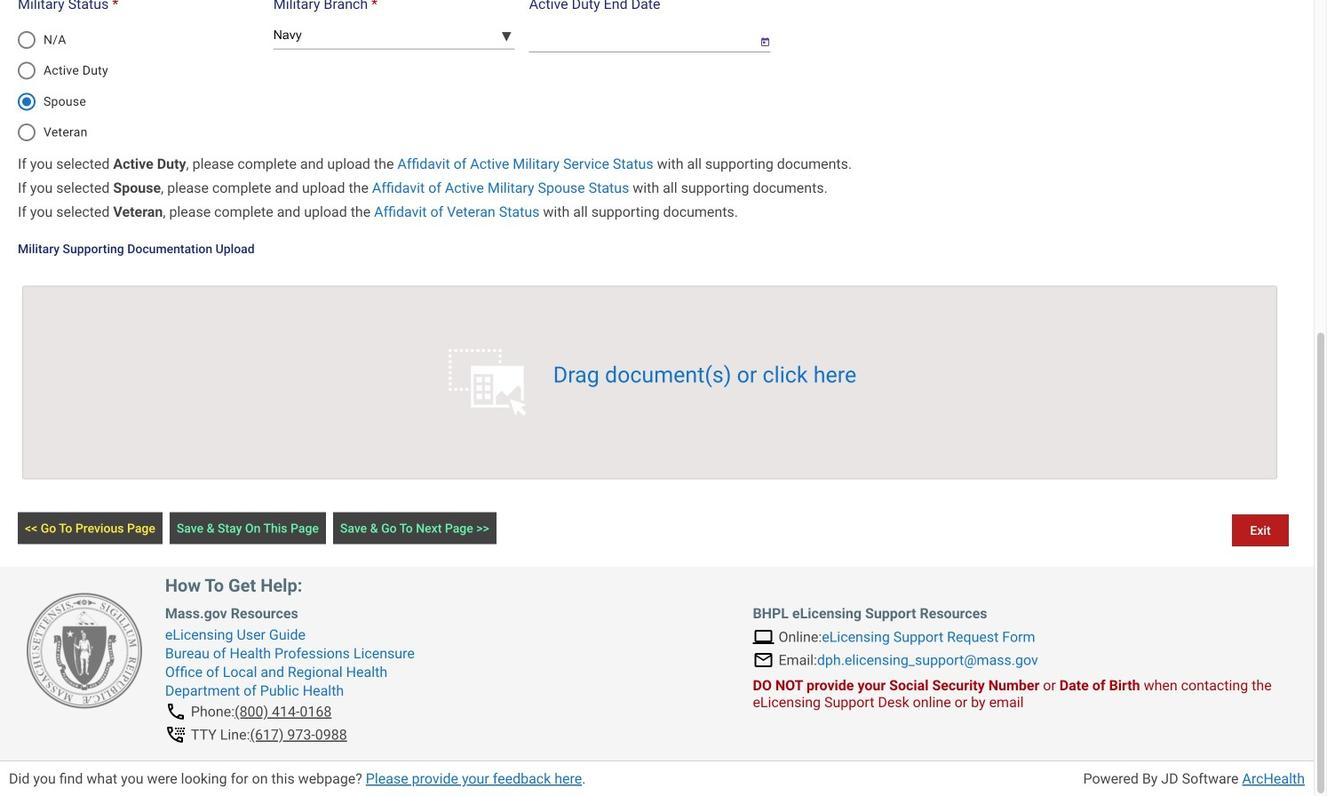 Task type: vqa. For each thing, say whether or not it's contained in the screenshot.
Option Group
yes



Task type: locate. For each thing, give the bounding box(es) containing it.
None field
[[529, 21, 746, 52]]

option group
[[8, 18, 268, 154]]



Task type: describe. For each thing, give the bounding box(es) containing it.
massachusetts state seal image
[[27, 593, 142, 709]]



